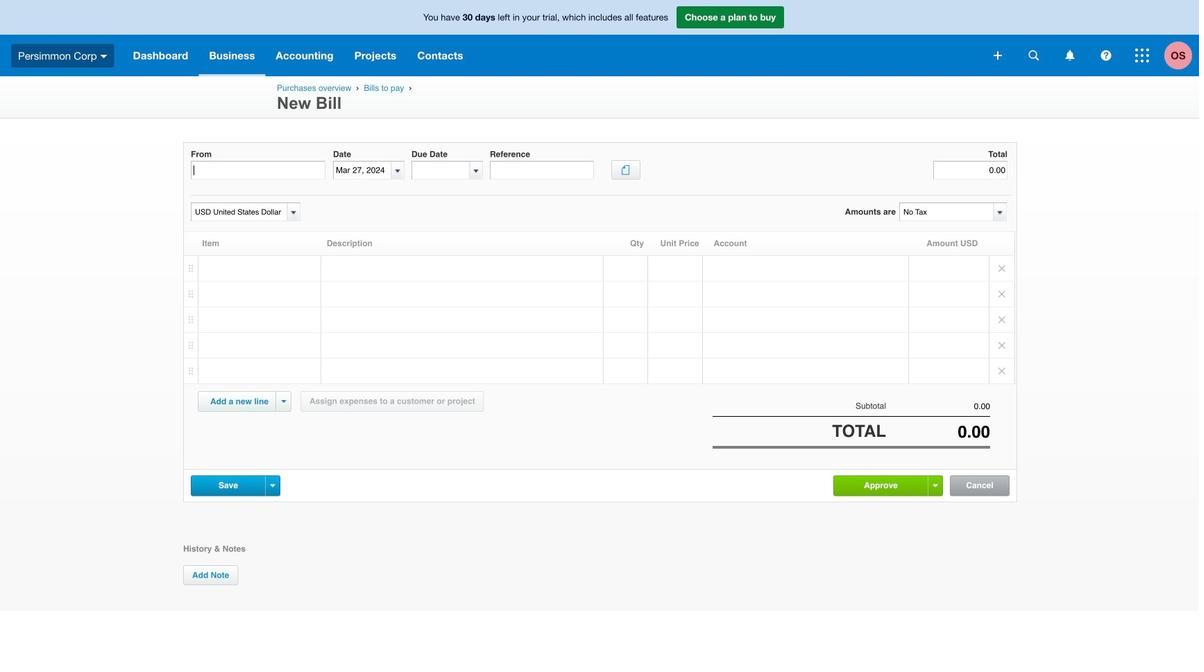 Task type: vqa. For each thing, say whether or not it's contained in the screenshot.
Accounts WatchList options Image
no



Task type: locate. For each thing, give the bounding box(es) containing it.
0 horizontal spatial svg image
[[1029, 50, 1040, 61]]

None text field
[[490, 161, 594, 180], [934, 161, 1008, 180], [412, 162, 470, 179], [192, 203, 285, 221], [490, 161, 594, 180], [934, 161, 1008, 180], [412, 162, 470, 179], [192, 203, 285, 221]]

1 delete line item image from the top
[[990, 282, 1015, 307]]

2 delete line item image from the top
[[990, 359, 1015, 384]]

0 vertical spatial delete line item image
[[990, 256, 1015, 281]]

more add line options... image
[[282, 401, 286, 403]]

None text field
[[191, 161, 326, 180], [334, 162, 392, 179], [900, 203, 994, 221], [887, 402, 991, 412], [887, 423, 991, 442], [191, 161, 326, 180], [334, 162, 392, 179], [900, 203, 994, 221], [887, 402, 991, 412], [887, 423, 991, 442]]

svg image
[[1136, 49, 1150, 62], [994, 51, 1003, 60], [100, 55, 107, 58]]

3 delete line item image from the top
[[990, 333, 1015, 358]]

1 svg image from the left
[[1029, 50, 1040, 61]]

delete line item image
[[990, 282, 1015, 307], [990, 359, 1015, 384]]

svg image
[[1029, 50, 1040, 61], [1066, 50, 1075, 61], [1101, 50, 1112, 61]]

1 delete line item image from the top
[[990, 256, 1015, 281]]

1 vertical spatial delete line item image
[[990, 359, 1015, 384]]

2 horizontal spatial svg image
[[1101, 50, 1112, 61]]

banner
[[0, 0, 1200, 76]]

more approve options... image
[[933, 485, 938, 488]]

3 svg image from the left
[[1101, 50, 1112, 61]]

1 horizontal spatial svg image
[[1066, 50, 1075, 61]]

1 vertical spatial delete line item image
[[990, 308, 1015, 333]]

0 vertical spatial delete line item image
[[990, 282, 1015, 307]]

delete line item image
[[990, 256, 1015, 281], [990, 308, 1015, 333], [990, 333, 1015, 358]]

2 vertical spatial delete line item image
[[990, 333, 1015, 358]]



Task type: describe. For each thing, give the bounding box(es) containing it.
2 svg image from the left
[[1066, 50, 1075, 61]]

0 horizontal spatial svg image
[[100, 55, 107, 58]]

more save options... image
[[270, 485, 275, 488]]

1 horizontal spatial svg image
[[994, 51, 1003, 60]]

2 delete line item image from the top
[[990, 308, 1015, 333]]

2 horizontal spatial svg image
[[1136, 49, 1150, 62]]



